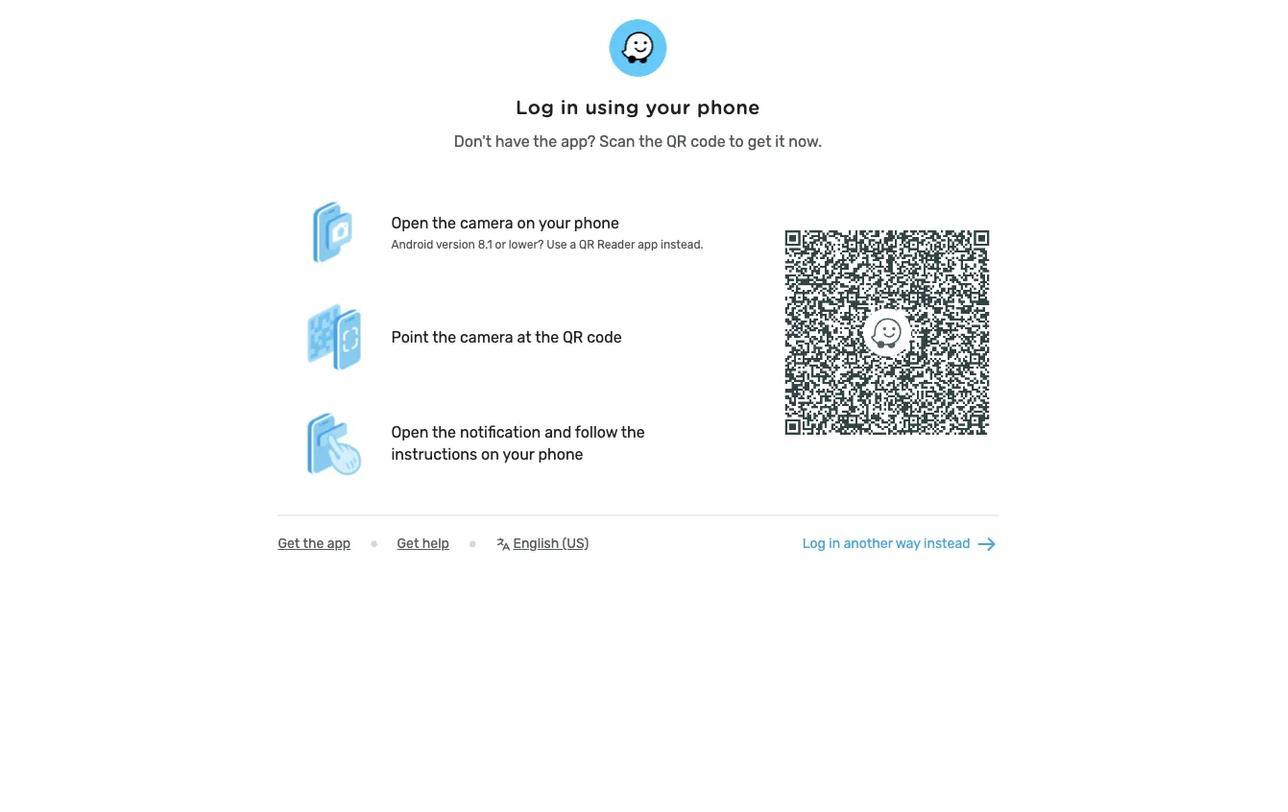 Task type: vqa. For each thing, say whether or not it's contained in the screenshot.
the pencil IMAGE
no



Task type: locate. For each thing, give the bounding box(es) containing it.
0 horizontal spatial in
[[561, 96, 579, 119]]

0 vertical spatial app
[[638, 238, 658, 251]]

log
[[516, 96, 554, 119], [803, 536, 826, 552]]

1 horizontal spatial your
[[539, 214, 570, 232]]

qr right a
[[579, 238, 595, 251]]

2 open from the top
[[391, 423, 429, 441]]

log in using your phone
[[516, 96, 761, 119]]

phone down and
[[538, 445, 584, 463]]

arrow right image
[[975, 532, 998, 556]]

your
[[646, 96, 691, 119], [539, 214, 570, 232], [503, 445, 535, 463]]

1 horizontal spatial get
[[397, 536, 419, 552]]

your up use
[[539, 214, 570, 232]]

get
[[748, 132, 772, 150]]

to
[[729, 132, 744, 150]]

1 horizontal spatial on
[[517, 214, 535, 232]]

phone up reader
[[574, 214, 619, 232]]

code left to
[[691, 132, 726, 150]]

(us)
[[562, 536, 589, 552]]

log for log in using your phone
[[516, 96, 554, 119]]

phone up to
[[697, 96, 761, 119]]

english
[[513, 536, 559, 552]]

code
[[691, 132, 726, 150], [587, 328, 622, 347]]

camera up 8.1
[[460, 214, 514, 232]]

open inside open the notification and follow the instructions on your phone
[[391, 423, 429, 441]]

0 horizontal spatial log
[[516, 96, 554, 119]]

1 horizontal spatial ●
[[469, 536, 477, 552]]

the
[[533, 132, 557, 150], [639, 132, 663, 150], [432, 214, 456, 232], [432, 328, 456, 347], [535, 328, 559, 347], [432, 423, 456, 441], [621, 423, 645, 441], [303, 536, 324, 552]]

notification
[[460, 423, 541, 441]]

open up android
[[391, 214, 429, 232]]

2 horizontal spatial your
[[646, 96, 691, 119]]

0 vertical spatial in
[[561, 96, 579, 119]]

● left get help at the left bottom of page
[[370, 536, 378, 552]]

● left translate image
[[469, 536, 477, 552]]

2 get from the left
[[397, 536, 419, 552]]

1 vertical spatial on
[[481, 445, 499, 463]]

phone inside "open the camera on your phone android version 8.1 or lower? use a qr reader app instead."
[[574, 214, 619, 232]]

1 vertical spatial open
[[391, 423, 429, 441]]

0 horizontal spatial get
[[278, 536, 300, 552]]

open
[[391, 214, 429, 232], [391, 423, 429, 441]]

don't
[[454, 132, 492, 150]]

1 horizontal spatial in
[[829, 536, 841, 552]]

instead
[[924, 536, 971, 552]]

open up instructions
[[391, 423, 429, 441]]

in
[[561, 96, 579, 119], [829, 536, 841, 552]]

0 vertical spatial log
[[516, 96, 554, 119]]

1 ● from the left
[[370, 536, 378, 552]]

0 vertical spatial open
[[391, 214, 429, 232]]

english (us)
[[513, 536, 589, 552]]

0 horizontal spatial your
[[503, 445, 535, 463]]

the inside "open the camera on your phone android version 8.1 or lower? use a qr reader app instead."
[[432, 214, 456, 232]]

0 horizontal spatial ●
[[370, 536, 378, 552]]

1 vertical spatial in
[[829, 536, 841, 552]]

get for get help
[[397, 536, 419, 552]]

1 vertical spatial code
[[587, 328, 622, 347]]

0 horizontal spatial on
[[481, 445, 499, 463]]

use
[[547, 238, 567, 251]]

1 vertical spatial your
[[539, 214, 570, 232]]

qr down log in using your phone
[[667, 132, 687, 150]]

qr
[[667, 132, 687, 150], [579, 238, 595, 251], [563, 328, 583, 347]]

camera inside "open the camera on your phone android version 8.1 or lower? use a qr reader app instead."
[[460, 214, 514, 232]]

1 get from the left
[[278, 536, 300, 552]]

point
[[391, 328, 429, 347]]

qr inside "open the camera on your phone android version 8.1 or lower? use a qr reader app instead."
[[579, 238, 595, 251]]

point the camera at the qr code
[[391, 328, 622, 347]]

app
[[638, 238, 658, 251], [327, 536, 351, 552]]

get
[[278, 536, 300, 552], [397, 536, 419, 552]]

0 vertical spatial your
[[646, 96, 691, 119]]

your up don't have the app? scan the qr code to get it now.
[[646, 96, 691, 119]]

1 vertical spatial log
[[803, 536, 826, 552]]

0 vertical spatial camera
[[460, 214, 514, 232]]

1 vertical spatial app
[[327, 536, 351, 552]]

in left "another"
[[829, 536, 841, 552]]

code right at on the left top
[[587, 328, 622, 347]]

your down notification in the left bottom of the page
[[503, 445, 535, 463]]

android
[[391, 238, 433, 251]]

on down notification in the left bottom of the page
[[481, 445, 499, 463]]

1 vertical spatial camera
[[460, 328, 514, 347]]

qr right at on the left top
[[563, 328, 583, 347]]

●
[[370, 536, 378, 552], [469, 536, 477, 552]]

0 vertical spatial on
[[517, 214, 535, 232]]

1 open from the top
[[391, 214, 429, 232]]

2 vertical spatial phone
[[538, 445, 584, 463]]

way
[[896, 536, 921, 552]]

on up lower?
[[517, 214, 535, 232]]

1 vertical spatial phone
[[574, 214, 619, 232]]

1 horizontal spatial code
[[691, 132, 726, 150]]

in for another
[[829, 536, 841, 552]]

camera
[[460, 214, 514, 232], [460, 328, 514, 347]]

8.1
[[478, 238, 492, 251]]

log inside log in another way instead link
[[803, 536, 826, 552]]

2 vertical spatial your
[[503, 445, 535, 463]]

phone
[[697, 96, 761, 119], [574, 214, 619, 232], [538, 445, 584, 463]]

get the app link
[[278, 536, 351, 552]]

in up app?
[[561, 96, 579, 119]]

1 vertical spatial qr
[[579, 238, 595, 251]]

app left get help at the left bottom of page
[[327, 536, 351, 552]]

log for log in another way instead
[[803, 536, 826, 552]]

on inside open the notification and follow the instructions on your phone
[[481, 445, 499, 463]]

0 horizontal spatial code
[[587, 328, 622, 347]]

on
[[517, 214, 535, 232], [481, 445, 499, 463]]

camera left at on the left top
[[460, 328, 514, 347]]

open inside "open the camera on your phone android version 8.1 or lower? use a qr reader app instead."
[[391, 214, 429, 232]]

app right reader
[[638, 238, 658, 251]]

1 horizontal spatial app
[[638, 238, 658, 251]]

1 horizontal spatial log
[[803, 536, 826, 552]]

log up 'have'
[[516, 96, 554, 119]]

log left "another"
[[803, 536, 826, 552]]



Task type: describe. For each thing, give the bounding box(es) containing it.
0 vertical spatial qr
[[667, 132, 687, 150]]

2 ● from the left
[[469, 536, 477, 552]]

get help link
[[397, 536, 449, 552]]

0 vertical spatial code
[[691, 132, 726, 150]]

reader
[[597, 238, 635, 251]]

your inside open the notification and follow the instructions on your phone
[[503, 445, 535, 463]]

and
[[545, 423, 572, 441]]

help
[[422, 536, 449, 552]]

in for using
[[561, 96, 579, 119]]

don't have the app? scan the qr code to get it now.
[[454, 132, 822, 150]]

translate image
[[496, 536, 511, 552]]

using
[[585, 96, 640, 119]]

open for open the notification and follow the instructions on your phone
[[391, 423, 429, 441]]

instead.
[[661, 238, 704, 251]]

log in another way instead link
[[803, 532, 998, 556]]

a
[[570, 238, 576, 251]]

follow
[[575, 423, 618, 441]]

english (us) link
[[496, 536, 589, 552]]

scan
[[600, 132, 635, 150]]

app inside "open the camera on your phone android version 8.1 or lower? use a qr reader app instead."
[[638, 238, 658, 251]]

have
[[495, 132, 530, 150]]

lower?
[[509, 238, 544, 251]]

2 vertical spatial qr
[[563, 328, 583, 347]]

get for get the app
[[278, 536, 300, 552]]

at
[[517, 328, 532, 347]]

get help
[[397, 536, 449, 552]]

camera for on
[[460, 214, 514, 232]]

it
[[775, 132, 785, 150]]

now.
[[789, 132, 822, 150]]

on inside "open the camera on your phone android version 8.1 or lower? use a qr reader app instead."
[[517, 214, 535, 232]]

open the notification and follow the instructions on your phone
[[391, 423, 645, 463]]

instructions
[[391, 445, 478, 463]]

0 horizontal spatial app
[[327, 536, 351, 552]]

0 vertical spatial phone
[[697, 96, 761, 119]]

or
[[495, 238, 506, 251]]

get the app
[[278, 536, 351, 552]]

camera for at
[[460, 328, 514, 347]]

open for open the camera on your phone android version 8.1 or lower? use a qr reader app instead.
[[391, 214, 429, 232]]

your inside "open the camera on your phone android version 8.1 or lower? use a qr reader app instead."
[[539, 214, 570, 232]]

version
[[436, 238, 475, 251]]

open the camera on your phone android version 8.1 or lower? use a qr reader app instead.
[[391, 214, 704, 251]]

log in another way instead
[[803, 536, 971, 552]]

another
[[844, 536, 893, 552]]

phone inside open the notification and follow the instructions on your phone
[[538, 445, 584, 463]]

app?
[[561, 132, 596, 150]]



